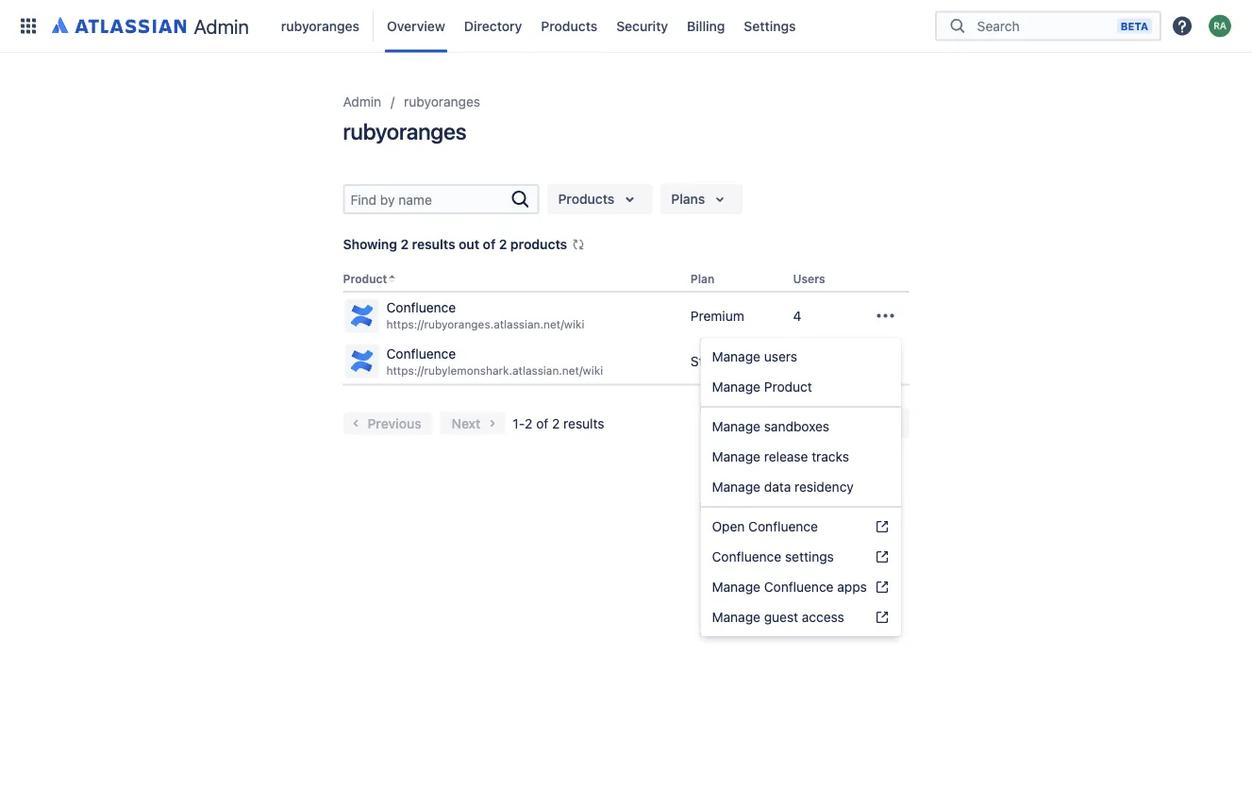 Task type: vqa. For each thing, say whether or not it's contained in the screenshot.
the bottommost gary-
no



Task type: describe. For each thing, give the bounding box(es) containing it.
directory
[[464, 18, 522, 34]]

confluence settings link
[[701, 542, 901, 572]]

search image
[[509, 188, 532, 211]]

1 vertical spatial admin
[[343, 94, 382, 110]]

confluence image for premium
[[347, 300, 377, 331]]

confluence for settings
[[712, 549, 782, 565]]

2 right showing
[[401, 236, 409, 252]]

manage users link
[[712, 349, 798, 364]]

1-
[[513, 415, 525, 431]]

products for "products" popup button
[[558, 191, 615, 207]]

0 vertical spatial product
[[343, 272, 387, 286]]

manage for manage users
[[712, 349, 761, 364]]

users
[[764, 349, 798, 364]]

confluence inside manage confluence apps link
[[764, 579, 834, 595]]

showing
[[343, 236, 397, 252]]

manage for manage confluence apps
[[712, 579, 761, 595]]

admin inside the global navigation element
[[194, 14, 249, 38]]

users
[[793, 272, 826, 286]]

access
[[802, 609, 845, 625]]

plans
[[671, 191, 705, 207]]

Search text field
[[345, 186, 509, 212]]

security link
[[611, 11, 674, 41]]

manage users
[[712, 349, 798, 364]]

manage release tracks link
[[701, 442, 901, 472]]

settings
[[744, 18, 796, 34]]

confluence settings
[[712, 549, 834, 565]]

tracks
[[812, 449, 850, 464]]

open confluence link
[[701, 512, 901, 542]]

1 vertical spatial results
[[564, 415, 605, 431]]

manage for manage release tracks
[[712, 449, 761, 464]]

products link
[[536, 11, 603, 41]]

overview
[[387, 18, 445, 34]]

confluence for https://rubyoranges.atlassian.net/wiki
[[387, 300, 456, 315]]

Search field
[[972, 9, 1118, 43]]

manage for manage guest access
[[712, 609, 761, 625]]

security
[[617, 18, 668, 34]]

residency
[[795, 479, 854, 495]]

1-2 of 2 results
[[513, 415, 605, 431]]

0 vertical spatial results
[[412, 236, 455, 252]]

directory link
[[459, 11, 528, 41]]

guest
[[764, 609, 799, 625]]

1 vertical spatial rubyoranges
[[404, 94, 481, 110]]

page:
[[796, 415, 830, 431]]

product inside menu
[[764, 379, 813, 395]]

refresh image
[[571, 237, 586, 252]]

manage guest access link
[[701, 602, 901, 632]]



Task type: locate. For each thing, give the bounding box(es) containing it.
confluence https://rubylemonshark.atlassian.net/wiki
[[387, 345, 603, 377]]

products inside popup button
[[558, 191, 615, 207]]

product down 3
[[764, 379, 813, 395]]

manage down confluence settings
[[712, 579, 761, 595]]

apps
[[838, 579, 867, 595]]

1 horizontal spatial results
[[564, 415, 605, 431]]

manage left per
[[712, 419, 761, 434]]

0 horizontal spatial admin
[[194, 14, 249, 38]]

data
[[764, 479, 791, 495]]

results per page:
[[724, 415, 830, 431]]

menu containing open confluence
[[701, 508, 901, 632]]

open
[[712, 519, 745, 534]]

2 right out
[[499, 236, 507, 252]]

1 horizontal spatial of
[[536, 415, 549, 431]]

https://rubylemonshark.atlassian.net/wiki
[[387, 363, 603, 377]]

0 horizontal spatial rubyoranges link
[[276, 11, 365, 41]]

confluence up https://rubyoranges.atlassian.net/wiki
[[387, 300, 456, 315]]

premium
[[691, 308, 745, 323]]

manage for manage product
[[712, 379, 761, 395]]

menu containing manage users
[[701, 342, 901, 408]]

confluence image for standard
[[347, 346, 377, 376]]

2 vertical spatial rubyoranges
[[343, 118, 467, 144]]

3
[[793, 353, 802, 369]]

manage for manage sandboxes
[[712, 419, 761, 434]]

product down showing
[[343, 272, 387, 286]]

manage left guest
[[712, 609, 761, 625]]

results left out
[[412, 236, 455, 252]]

sandboxes
[[764, 419, 830, 434]]

beta
[[1121, 20, 1149, 32]]

2 menu from the top
[[701, 408, 901, 508]]

rubyoranges link
[[276, 11, 365, 41], [404, 91, 481, 113]]

previous image
[[345, 412, 368, 435]]

global navigation element
[[11, 0, 936, 52]]

products left security
[[541, 18, 598, 34]]

1 horizontal spatial product
[[764, 379, 813, 395]]

confluence down 'open confluence'
[[712, 549, 782, 565]]

manage data residency
[[712, 479, 854, 495]]

6 manage from the top
[[712, 579, 761, 595]]

0 vertical spatial admin link
[[45, 11, 257, 41]]

3 manage from the top
[[712, 419, 761, 434]]

appswitcher icon image
[[17, 15, 40, 37]]

settings
[[785, 549, 834, 565]]

1 horizontal spatial admin
[[343, 94, 382, 110]]

1 vertical spatial product
[[764, 379, 813, 395]]

manage sandboxes
[[712, 419, 830, 434]]

manage sandboxes link
[[701, 412, 901, 442]]

open image
[[879, 412, 902, 435]]

products for products link
[[541, 18, 598, 34]]

confluence inside confluence https://rubyoranges.atlassian.net/wiki
[[387, 300, 456, 315]]

0 horizontal spatial admin link
[[45, 11, 257, 41]]

billing
[[687, 18, 725, 34]]

per
[[772, 415, 792, 431]]

manage product link
[[712, 379, 813, 395]]

products button
[[547, 184, 653, 214]]

4 manage from the top
[[712, 449, 761, 464]]

manage confluence apps link
[[701, 572, 901, 602]]

0 vertical spatial products
[[541, 18, 598, 34]]

1 horizontal spatial rubyoranges link
[[404, 91, 481, 113]]

plan
[[691, 272, 715, 286]]

products up refresh icon
[[558, 191, 615, 207]]

manage down the results
[[712, 449, 761, 464]]

2 right next icon
[[525, 415, 533, 431]]

menu
[[701, 342, 901, 408], [701, 408, 901, 508], [701, 508, 901, 632]]

https://rubyoranges.atlassian.net/wiki
[[387, 318, 585, 331]]

confluence image
[[347, 346, 377, 376]]

menu containing manage sandboxes
[[701, 408, 901, 508]]

release
[[764, 449, 808, 464]]

0 vertical spatial of
[[483, 236, 496, 252]]

confluence inside confluence settings link
[[712, 549, 782, 565]]

1 vertical spatial products
[[558, 191, 615, 207]]

manage up open
[[712, 479, 761, 495]]

out
[[459, 236, 480, 252]]

confluence down confluence settings link
[[764, 579, 834, 595]]

results
[[412, 236, 455, 252], [564, 415, 605, 431]]

0 vertical spatial rubyoranges
[[281, 18, 360, 34]]

product
[[343, 272, 387, 286], [764, 379, 813, 395]]

1 vertical spatial admin link
[[343, 91, 382, 113]]

of right out
[[483, 236, 496, 252]]

0 vertical spatial rubyoranges link
[[276, 11, 365, 41]]

5 manage from the top
[[712, 479, 761, 495]]

confluence inside confluence https://rubylemonshark.atlassian.net/wiki
[[387, 345, 456, 361]]

rubyoranges inside the global navigation element
[[281, 18, 360, 34]]

4
[[793, 308, 802, 323]]

manage guest access
[[712, 609, 845, 625]]

atlassian image
[[52, 13, 186, 36], [52, 13, 186, 36]]

billing link
[[682, 11, 731, 41]]

7 manage from the top
[[712, 609, 761, 625]]

1 horizontal spatial admin link
[[343, 91, 382, 113]]

overview link
[[381, 11, 451, 41]]

confluence
[[387, 300, 456, 315], [387, 345, 456, 361], [749, 519, 818, 534], [712, 549, 782, 565], [764, 579, 834, 595]]

showing 2 results out of 2 products
[[343, 236, 568, 252]]

2 right 1-
[[552, 415, 560, 431]]

account image
[[1209, 15, 1232, 37]]

0 horizontal spatial results
[[412, 236, 455, 252]]

products
[[511, 236, 568, 252]]

manage release tracks
[[712, 449, 850, 464]]

results right 1-
[[564, 415, 605, 431]]

1 menu from the top
[[701, 342, 901, 408]]

confluence image
[[347, 300, 377, 331], [347, 300, 377, 331], [347, 346, 377, 376]]

products inside the global navigation element
[[541, 18, 598, 34]]

manage up 'manage product' link
[[712, 349, 761, 364]]

confluence up confluence settings
[[749, 519, 818, 534]]

manage product
[[712, 379, 813, 395]]

settings link
[[739, 11, 802, 41]]

1 vertical spatial rubyoranges link
[[404, 91, 481, 113]]

confluence right confluence icon on the top of the page
[[387, 345, 456, 361]]

search icon image
[[947, 17, 969, 35]]

next image
[[481, 412, 504, 435]]

products
[[541, 18, 598, 34], [558, 191, 615, 207]]

manage data residency link
[[701, 472, 901, 502]]

admin banner
[[0, 0, 1253, 53]]

0 horizontal spatial product
[[343, 272, 387, 286]]

results
[[724, 415, 769, 431]]

of
[[483, 236, 496, 252], [536, 415, 549, 431]]

manage
[[712, 349, 761, 364], [712, 379, 761, 395], [712, 419, 761, 434], [712, 449, 761, 464], [712, 479, 761, 495], [712, 579, 761, 595], [712, 609, 761, 625]]

confluence https://rubyoranges.atlassian.net/wiki
[[387, 300, 585, 331]]

confluence inside open confluence "link"
[[749, 519, 818, 534]]

1 vertical spatial of
[[536, 415, 549, 431]]

manage confluence apps
[[712, 579, 867, 595]]

1 manage from the top
[[712, 349, 761, 364]]

plans button
[[660, 184, 743, 214]]

0 horizontal spatial of
[[483, 236, 496, 252]]

0 vertical spatial admin
[[194, 14, 249, 38]]

confluence for https://rubylemonshark.atlassian.net/wiki
[[387, 345, 456, 361]]

2
[[401, 236, 409, 252], [499, 236, 507, 252], [525, 415, 533, 431], [552, 415, 560, 431]]

help icon image
[[1172, 15, 1194, 37]]

3 menu from the top
[[701, 508, 901, 632]]

rubyoranges
[[281, 18, 360, 34], [404, 94, 481, 110], [343, 118, 467, 144]]

manage down standard at top
[[712, 379, 761, 395]]

manage for manage data residency
[[712, 479, 761, 495]]

2 manage from the top
[[712, 379, 761, 395]]

of right 1-
[[536, 415, 549, 431]]

admin link
[[45, 11, 257, 41], [343, 91, 382, 113]]

admin
[[194, 14, 249, 38], [343, 94, 382, 110]]

open confluence
[[712, 519, 818, 534]]

standard
[[691, 353, 746, 369]]



